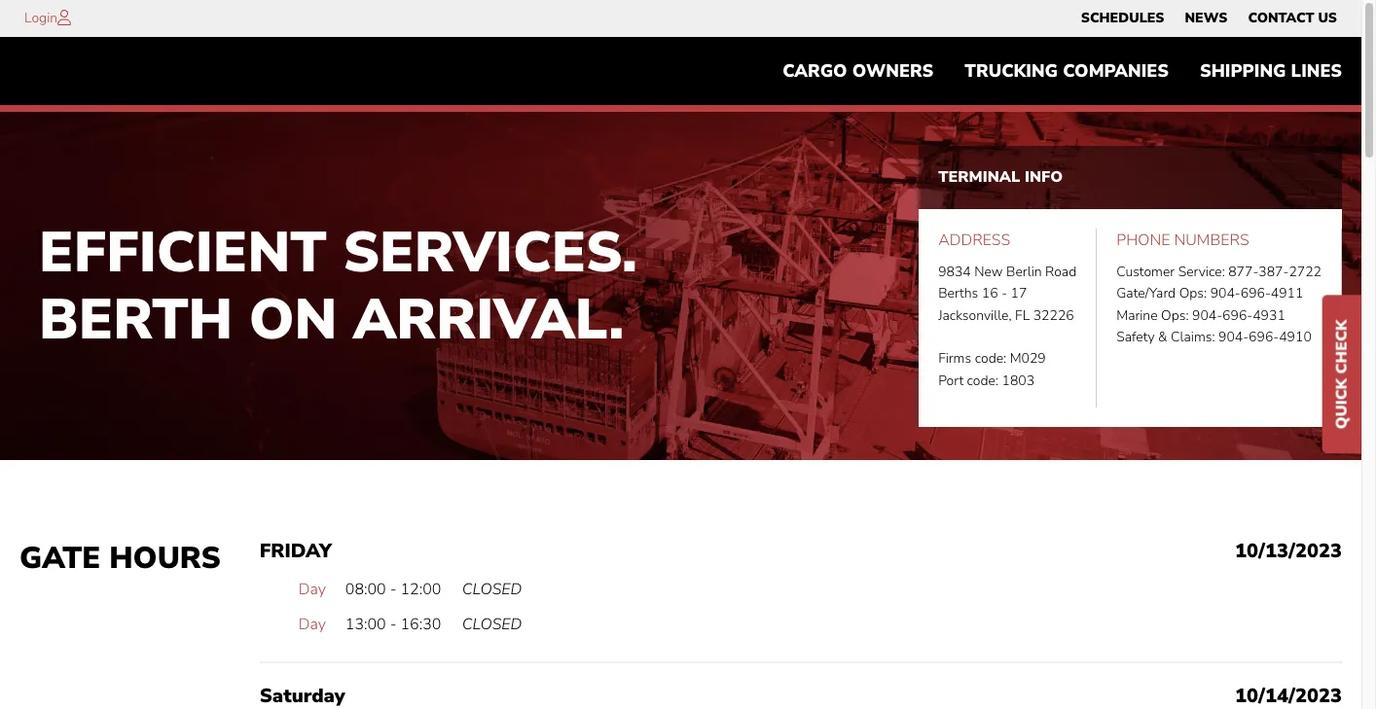 Task type: locate. For each thing, give the bounding box(es) containing it.
2 vertical spatial 904-
[[1219, 328, 1249, 346]]

info
[[1025, 166, 1063, 187]]

904- right claims:
[[1219, 328, 1249, 346]]

menu bar containing schedules
[[1071, 5, 1348, 32]]

4931
[[1253, 306, 1286, 325]]

firms
[[939, 350, 972, 368]]

on
[[249, 282, 337, 359]]

- right '08:00'
[[390, 579, 397, 601]]

closed right 16:30
[[462, 614, 522, 636]]

us
[[1319, 9, 1338, 27]]

hours
[[109, 539, 221, 579]]

address
[[939, 230, 1011, 251]]

trucking companies
[[965, 60, 1169, 83]]

- for 12:00
[[390, 579, 397, 601]]

menu bar down schedules link
[[767, 52, 1358, 91]]

gate
[[19, 539, 101, 579]]

contact
[[1248, 9, 1315, 27]]

closed
[[462, 579, 522, 601], [462, 614, 522, 636]]

904- up claims:
[[1193, 306, 1223, 325]]

firms code:  m029 port code:  1803
[[939, 350, 1046, 390]]

1 closed from the top
[[462, 579, 522, 601]]

day for 08:00 - 12:00
[[299, 579, 326, 601]]

closed right 12:00 at bottom
[[462, 579, 522, 601]]

9834
[[939, 263, 971, 281]]

0 vertical spatial 696-
[[1241, 284, 1271, 303]]

1 vertical spatial menu bar
[[767, 52, 1358, 91]]

day down friday
[[299, 579, 326, 601]]

1 vertical spatial ops:
[[1161, 306, 1189, 325]]

cargo owners
[[783, 60, 934, 83]]

m029
[[1010, 350, 1046, 368]]

1 vertical spatial code:
[[967, 372, 999, 390]]

2 vertical spatial -
[[390, 614, 397, 636]]

2 vertical spatial 696-
[[1249, 328, 1279, 346]]

berlin
[[1007, 263, 1042, 281]]

0 vertical spatial -
[[1002, 284, 1008, 303]]

day left 13:00
[[299, 614, 326, 636]]

877-
[[1229, 263, 1259, 281]]

services.
[[343, 214, 637, 291]]

ops: up & on the right of page
[[1161, 306, 1189, 325]]

904-
[[1211, 284, 1241, 303], [1193, 306, 1223, 325], [1219, 328, 1249, 346]]

1 vertical spatial day
[[299, 614, 326, 636]]

-
[[1002, 284, 1008, 303], [390, 579, 397, 601], [390, 614, 397, 636]]

numbers
[[1175, 230, 1250, 251]]

4910
[[1279, 328, 1312, 346]]

0 vertical spatial day
[[299, 579, 326, 601]]

1 day from the top
[[299, 579, 326, 601]]

code: right port
[[967, 372, 999, 390]]

arrival.
[[353, 282, 624, 359]]

lines
[[1291, 60, 1342, 83]]

schedules
[[1081, 9, 1165, 27]]

ops: down service:
[[1180, 284, 1207, 303]]

trucking companies link
[[950, 52, 1185, 91]]

berths
[[939, 284, 979, 303]]

schedules link
[[1081, 5, 1165, 32]]

13:00
[[345, 614, 386, 636]]

login
[[24, 9, 58, 27]]

day
[[299, 579, 326, 601], [299, 614, 326, 636]]

gate/yard
[[1117, 284, 1176, 303]]

code: up 1803
[[975, 350, 1007, 368]]

2 day from the top
[[299, 614, 326, 636]]

1 vertical spatial closed
[[462, 614, 522, 636]]

jacksonville,
[[939, 306, 1012, 325]]

shipping
[[1200, 60, 1286, 83]]

menu bar up shipping
[[1071, 5, 1348, 32]]

ops:
[[1180, 284, 1207, 303], [1161, 306, 1189, 325]]

quick
[[1332, 378, 1353, 429]]

1803
[[1002, 372, 1035, 390]]

904- down "877-"
[[1211, 284, 1241, 303]]

0 vertical spatial menu bar
[[1071, 5, 1348, 32]]

menu bar
[[1071, 5, 1348, 32], [767, 52, 1358, 91]]

terminal info
[[939, 166, 1063, 187]]

- inside 9834 new berlin road berths 16 - 17 jacksonville, fl 32226
[[1002, 284, 1008, 303]]

check
[[1332, 319, 1353, 374]]

efficient services. berth on arrival.
[[39, 214, 637, 359]]

login link
[[24, 9, 58, 27]]

shipping lines
[[1200, 60, 1342, 83]]

2 closed from the top
[[462, 614, 522, 636]]

- left the 17
[[1002, 284, 1008, 303]]

- left 16:30
[[390, 614, 397, 636]]

0 vertical spatial closed
[[462, 579, 522, 601]]

contact us link
[[1248, 5, 1338, 32]]

code:
[[975, 350, 1007, 368], [967, 372, 999, 390]]

user image
[[58, 10, 71, 25]]

387-
[[1259, 263, 1289, 281]]

10/13/2023
[[1235, 539, 1342, 565]]

696-
[[1241, 284, 1271, 303], [1223, 306, 1253, 325], [1249, 328, 1279, 346]]

owners
[[853, 60, 934, 83]]

0 vertical spatial ops:
[[1180, 284, 1207, 303]]

32226
[[1034, 306, 1074, 325]]

1 vertical spatial -
[[390, 579, 397, 601]]



Task type: describe. For each thing, give the bounding box(es) containing it.
phone numbers
[[1117, 230, 1250, 251]]

menu bar containing cargo owners
[[767, 52, 1358, 91]]

service:
[[1179, 263, 1225, 281]]

companies
[[1063, 60, 1169, 83]]

1 vertical spatial 696-
[[1223, 306, 1253, 325]]

- for 16:30
[[390, 614, 397, 636]]

0 vertical spatial 904-
[[1211, 284, 1241, 303]]

quick check
[[1332, 319, 1353, 429]]

0 vertical spatial code:
[[975, 350, 1007, 368]]

efficient
[[39, 214, 327, 291]]

16:30
[[401, 614, 441, 636]]

closed for 13:00 - 16:30
[[462, 614, 522, 636]]

port
[[939, 372, 964, 390]]

16
[[982, 284, 998, 303]]

closed for 08:00 - 12:00
[[462, 579, 522, 601]]

berth
[[39, 282, 233, 359]]

road
[[1046, 263, 1077, 281]]

cargo
[[783, 60, 848, 83]]

shipping lines link
[[1185, 52, 1358, 91]]

claims:
[[1171, 328, 1215, 346]]

08:00 - 12:00
[[345, 579, 441, 601]]

safety
[[1117, 328, 1155, 346]]

cargo owners link
[[767, 52, 950, 91]]

4911
[[1271, 284, 1304, 303]]

news
[[1185, 9, 1228, 27]]

day for 13:00 - 16:30
[[299, 614, 326, 636]]

trucking
[[965, 60, 1058, 83]]

marine
[[1117, 306, 1158, 325]]

08:00
[[345, 579, 386, 601]]

1 vertical spatial 904-
[[1193, 306, 1223, 325]]

9834 new berlin road berths 16 - 17 jacksonville, fl 32226
[[939, 263, 1077, 325]]

17
[[1011, 284, 1027, 303]]

12:00
[[401, 579, 441, 601]]

13:00 - 16:30
[[345, 614, 441, 636]]

new
[[975, 263, 1003, 281]]

terminal
[[939, 166, 1021, 187]]

friday
[[260, 539, 332, 565]]

contact us
[[1248, 9, 1338, 27]]

customer service: 877-387-2722 gate/yard ops: 904-696-4911 marine ops: 904-696-4931 safety & claims: 904-696-4910
[[1117, 263, 1322, 346]]

news link
[[1185, 5, 1228, 32]]

quick check link
[[1323, 295, 1362, 454]]

phone
[[1117, 230, 1171, 251]]

2722
[[1289, 263, 1322, 281]]

customer
[[1117, 263, 1175, 281]]

fl
[[1015, 306, 1030, 325]]

gate hours
[[19, 539, 221, 579]]

&
[[1159, 328, 1168, 346]]



Task type: vqa. For each thing, say whether or not it's contained in the screenshot.
the
no



